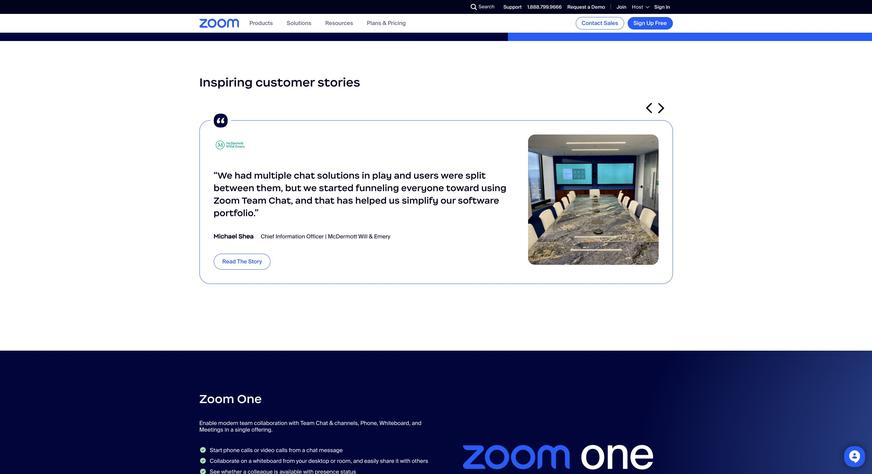 Task type: locate. For each thing, give the bounding box(es) containing it.
had
[[235, 170, 252, 181]]

it
[[396, 458, 399, 466]]

1 vertical spatial sign
[[634, 20, 645, 27]]

or down message on the bottom
[[331, 458, 336, 466]]

helped
[[355, 195, 387, 207]]

in
[[666, 4, 670, 10]]

meetings
[[199, 427, 223, 434]]

previous slide image
[[646, 103, 653, 114]]

chat
[[294, 170, 315, 181], [307, 448, 318, 455]]

zoom up "enable" in the bottom of the page
[[199, 392, 234, 408]]

mcdermott will & emery image
[[214, 135, 246, 156]]

toward
[[446, 183, 479, 194]]

0 vertical spatial chat
[[294, 170, 315, 181]]

search
[[479, 3, 495, 10]]

solutions
[[287, 20, 311, 27]]

pricing
[[388, 20, 406, 27]]

chat up the we
[[294, 170, 315, 181]]

request
[[567, 4, 587, 10]]

zoom
[[214, 195, 240, 207], [199, 392, 234, 408]]

"we
[[214, 170, 232, 181]]

1 calls from the left
[[241, 448, 253, 455]]

0 horizontal spatial sign
[[634, 20, 645, 27]]

2 vertical spatial &
[[329, 420, 333, 428]]

& inside testimonialcarouselitemblockproxy-1 element
[[369, 233, 373, 241]]

1 vertical spatial chat
[[307, 448, 318, 455]]

a
[[588, 4, 590, 10], [231, 427, 234, 434], [302, 448, 305, 455], [249, 458, 252, 466]]

0 vertical spatial &
[[383, 20, 387, 27]]

a left single
[[231, 427, 234, 434]]

calls right video
[[276, 448, 288, 455]]

0 horizontal spatial team
[[242, 195, 267, 207]]

calls up on
[[241, 448, 253, 455]]

on
[[241, 458, 247, 466]]

demo
[[592, 4, 605, 10]]

0 horizontal spatial in
[[225, 427, 229, 434]]

zoom one logo image
[[443, 393, 673, 475]]

team down them,
[[242, 195, 267, 207]]

0 vertical spatial from
[[289, 448, 301, 455]]

0 horizontal spatial with
[[289, 420, 299, 428]]

from up your
[[289, 448, 301, 455]]

and left easily
[[353, 458, 363, 466]]

inspiring customer stories
[[199, 75, 360, 90]]

michael shea
[[214, 233, 254, 241]]

0 vertical spatial sign
[[655, 4, 665, 10]]

will
[[359, 233, 368, 241]]

collaboration
[[254, 420, 288, 428]]

plans & pricing
[[367, 20, 406, 27]]

and right the whiteboard,
[[412, 420, 422, 428]]

phone
[[223, 448, 240, 455]]

team left the chat
[[301, 420, 315, 428]]

1 horizontal spatial calls
[[276, 448, 288, 455]]

1 horizontal spatial sign
[[655, 4, 665, 10]]

zoom down the between
[[214, 195, 240, 207]]

multiple
[[254, 170, 292, 181]]

in left play
[[362, 170, 370, 181]]

message
[[319, 448, 343, 455]]

1 horizontal spatial &
[[369, 233, 373, 241]]

in
[[362, 170, 370, 181], [225, 427, 229, 434]]

& right the chat
[[329, 420, 333, 428]]

customer
[[256, 75, 315, 90]]

sign up free
[[634, 20, 667, 27]]

executive conference room image
[[528, 135, 659, 265]]

0 horizontal spatial or
[[254, 448, 259, 455]]

zoom one
[[199, 392, 262, 408]]

search image
[[471, 4, 477, 10]]

2 horizontal spatial &
[[383, 20, 387, 27]]

solutions
[[317, 170, 360, 181]]

sign for sign up free
[[634, 20, 645, 27]]

0 vertical spatial in
[[362, 170, 370, 181]]

calls
[[241, 448, 253, 455], [276, 448, 288, 455]]

& right plans
[[383, 20, 387, 27]]

or left video
[[254, 448, 259, 455]]

1 vertical spatial &
[[369, 233, 373, 241]]

& right will
[[369, 233, 373, 241]]

the
[[237, 259, 247, 266]]

funneling
[[356, 183, 399, 194]]

1 vertical spatial team
[[301, 420, 315, 428]]

sign left up
[[634, 20, 645, 27]]

1 vertical spatial in
[[225, 427, 229, 434]]

from
[[289, 448, 301, 455], [283, 458, 295, 466]]

0 vertical spatial with
[[289, 420, 299, 428]]

information
[[276, 233, 305, 241]]

sign up free link
[[628, 17, 673, 30]]

enable
[[199, 420, 217, 428]]

team
[[242, 195, 267, 207], [301, 420, 315, 428]]

in inside enable modern team collaboration with team chat & channels, phone, whiteboard, and meetings in a single offering.
[[225, 427, 229, 434]]

with
[[289, 420, 299, 428], [400, 458, 411, 466]]

with right it
[[400, 458, 411, 466]]

0 vertical spatial zoom
[[214, 195, 240, 207]]

search image
[[471, 4, 477, 10]]

from left your
[[283, 458, 295, 466]]

has
[[337, 195, 353, 207]]

with right collaboration
[[289, 420, 299, 428]]

None search field
[[445, 1, 472, 13]]

1 vertical spatial or
[[331, 458, 336, 466]]

1 vertical spatial with
[[400, 458, 411, 466]]

sign left in on the top of the page
[[655, 4, 665, 10]]

start phone calls or video calls from a chat message
[[210, 448, 343, 455]]

0 horizontal spatial calls
[[241, 448, 253, 455]]

plans
[[367, 20, 381, 27]]

chat up desktop at bottom
[[307, 448, 318, 455]]

contact sales
[[582, 20, 618, 27]]

sign
[[655, 4, 665, 10], [634, 20, 645, 27]]

zoom logo image
[[199, 19, 239, 28]]

0 horizontal spatial &
[[329, 420, 333, 428]]

1 horizontal spatial in
[[362, 170, 370, 181]]

&
[[383, 20, 387, 27], [369, 233, 373, 241], [329, 420, 333, 428]]

1 horizontal spatial team
[[301, 420, 315, 428]]

in right "meetings"
[[225, 427, 229, 434]]

zoom inside "we had multiple chat solutions in play and users were split between them, but we started funneling everyone toward using zoom team chat, and that has helped us simplify our software portfolio."
[[214, 195, 240, 207]]

collaborate on a whiteboard from your desktop or room, and easily share it with others
[[210, 458, 428, 466]]

0 vertical spatial team
[[242, 195, 267, 207]]

0 vertical spatial or
[[254, 448, 259, 455]]

contact
[[582, 20, 603, 27]]

1 vertical spatial zoom
[[199, 392, 234, 408]]

officer
[[306, 233, 324, 241]]

1 horizontal spatial or
[[331, 458, 336, 466]]

and right play
[[394, 170, 411, 181]]

a inside enable modern team collaboration with team chat & channels, phone, whiteboard, and meetings in a single offering.
[[231, 427, 234, 434]]

and
[[394, 170, 411, 181], [295, 195, 313, 207], [412, 420, 422, 428], [353, 458, 363, 466]]

1 vertical spatial from
[[283, 458, 295, 466]]

easily
[[364, 458, 379, 466]]

resources button
[[325, 20, 353, 27]]

them,
[[256, 183, 283, 194]]

emery
[[374, 233, 390, 241]]



Task type: describe. For each thing, give the bounding box(es) containing it.
resources
[[325, 20, 353, 27]]

started
[[319, 183, 354, 194]]

contact sales link
[[576, 17, 624, 30]]

everyone
[[401, 183, 444, 194]]

team inside "we had multiple chat solutions in play and users were split between them, but we started funneling everyone toward using zoom team chat, and that has helped us simplify our software portfolio."
[[242, 195, 267, 207]]

team inside enable modern team collaboration with team chat & channels, phone, whiteboard, and meetings in a single offering.
[[301, 420, 315, 428]]

up
[[647, 20, 654, 27]]

using
[[481, 183, 507, 194]]

testimonial icon image
[[210, 110, 231, 131]]

portfolio."
[[214, 208, 259, 219]]

sign in link
[[655, 4, 670, 10]]

collaborate
[[210, 458, 240, 466]]

that
[[315, 195, 335, 207]]

split
[[466, 170, 486, 181]]

products button
[[250, 20, 273, 27]]

team
[[240, 420, 253, 428]]

host button
[[632, 4, 649, 10]]

play
[[372, 170, 392, 181]]

chief information officer | mcdermott will & emery
[[261, 233, 390, 241]]

inspiring
[[199, 75, 253, 90]]

chat,
[[269, 195, 293, 207]]

software
[[458, 195, 499, 207]]

were
[[441, 170, 463, 181]]

next slide image
[[658, 103, 664, 114]]

|
[[325, 233, 327, 241]]

a right on
[[249, 458, 252, 466]]

solutions button
[[287, 20, 311, 27]]

sign in
[[655, 4, 670, 10]]

stories
[[318, 75, 360, 90]]

chief
[[261, 233, 274, 241]]

chat
[[316, 420, 328, 428]]

one
[[237, 392, 262, 408]]

support link
[[504, 4, 522, 10]]

whiteboard
[[253, 458, 282, 466]]

start
[[210, 448, 222, 455]]

mcdermott
[[328, 233, 357, 241]]

join
[[617, 4, 627, 10]]

products
[[250, 20, 273, 27]]

we
[[303, 183, 317, 194]]

and down the we
[[295, 195, 313, 207]]

room,
[[337, 458, 352, 466]]

michael
[[214, 233, 237, 241]]

others
[[412, 458, 428, 466]]

and inside enable modern team collaboration with team chat & channels, phone, whiteboard, and meetings in a single offering.
[[412, 420, 422, 428]]

support
[[504, 4, 522, 10]]

with inside enable modern team collaboration with team chat & channels, phone, whiteboard, and meetings in a single offering.
[[289, 420, 299, 428]]

sign for sign in
[[655, 4, 665, 10]]

story
[[248, 259, 262, 266]]

read the story link
[[214, 254, 271, 270]]

chat inside "we had multiple chat solutions in play and users were split between them, but we started funneling everyone toward using zoom team chat, and that has helped us simplify our software portfolio."
[[294, 170, 315, 181]]

request a demo link
[[567, 4, 605, 10]]

1 horizontal spatial with
[[400, 458, 411, 466]]

whiteboard,
[[380, 420, 411, 428]]

enable modern team collaboration with team chat & channels, phone, whiteboard, and meetings in a single offering.
[[199, 420, 422, 434]]

desktop
[[308, 458, 329, 466]]

host
[[632, 4, 643, 10]]

1.888.799.9666
[[528, 4, 562, 10]]

1.888.799.9666 link
[[528, 4, 562, 10]]

phone,
[[360, 420, 378, 428]]

free
[[655, 20, 667, 27]]

us
[[389, 195, 400, 207]]

2 calls from the left
[[276, 448, 288, 455]]

sales
[[604, 20, 618, 27]]

but
[[285, 183, 301, 194]]

request a demo
[[567, 4, 605, 10]]

simplify
[[402, 195, 439, 207]]

offering.
[[252, 427, 273, 434]]

join link
[[617, 4, 627, 10]]

a up your
[[302, 448, 305, 455]]

in inside "we had multiple chat solutions in play and users were split between them, but we started funneling everyone toward using zoom team chat, and that has helped us simplify our software portfolio."
[[362, 170, 370, 181]]

users
[[414, 170, 439, 181]]

modern
[[218, 420, 238, 428]]

read
[[222, 259, 236, 266]]

testimonialcarouselitemblockproxy-1 element
[[199, 110, 673, 285]]

a left demo
[[588, 4, 590, 10]]

channels,
[[335, 420, 359, 428]]

read the story
[[222, 259, 262, 266]]

"we had multiple chat solutions in play and users were split between them, but we started funneling everyone toward using zoom team chat, and that has helped us simplify our software portfolio."
[[214, 170, 507, 219]]

video
[[261, 448, 275, 455]]

our
[[441, 195, 456, 207]]

shea
[[239, 233, 254, 241]]

& inside enable modern team collaboration with team chat & channels, phone, whiteboard, and meetings in a single offering.
[[329, 420, 333, 428]]

between
[[214, 183, 254, 194]]

single
[[235, 427, 250, 434]]

plans & pricing link
[[367, 20, 406, 27]]

your
[[296, 458, 307, 466]]



Task type: vqa. For each thing, say whether or not it's contained in the screenshot.
Brendan
no



